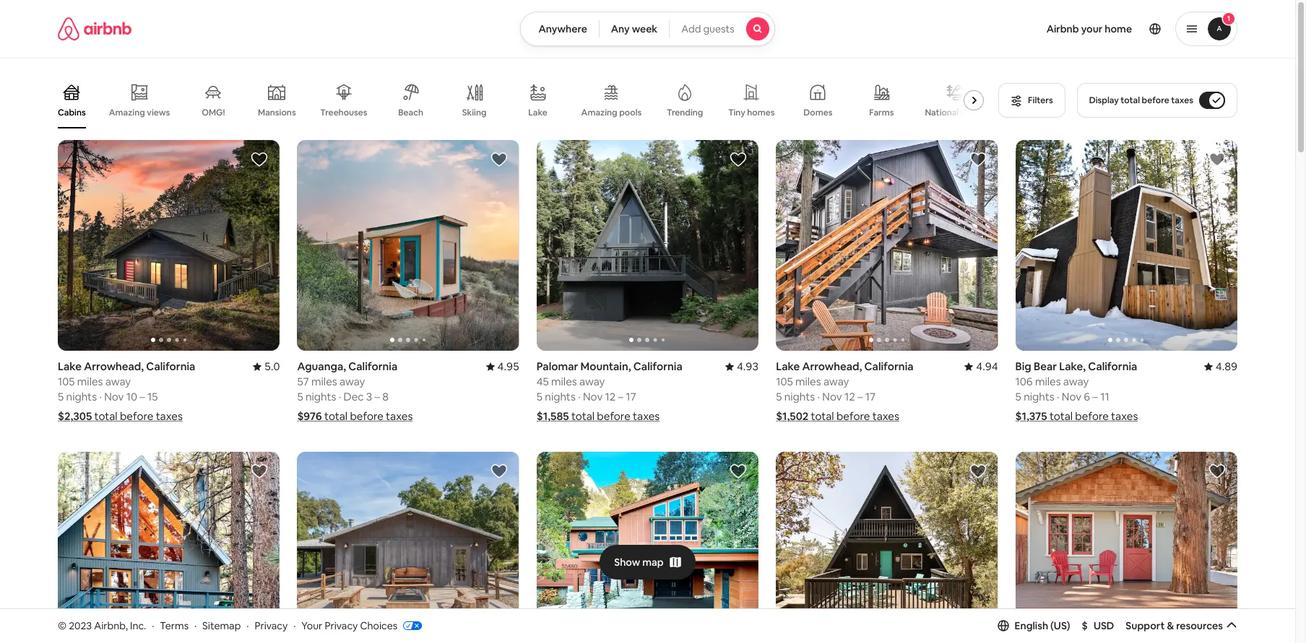 Task type: locate. For each thing, give the bounding box(es) containing it.
away inside lake arrowhead, california 105 miles away 5 nights · nov 12 – 17 $1,502 total before taxes
[[824, 375, 849, 389]]

taxes inside palomar mountain, california 45 miles away 5 nights · nov 12 – 17 $1,585 total before taxes
[[633, 410, 660, 424]]

away for $1,502
[[824, 375, 849, 389]]

before
[[1142, 95, 1170, 106], [120, 410, 153, 424], [597, 410, 631, 424], [350, 410, 384, 424], [837, 410, 870, 424], [1076, 410, 1109, 424]]

2 privacy from the left
[[325, 620, 358, 633]]

california inside lake arrowhead, california 105 miles away 5 nights · nov 12 – 17 $1,502 total before taxes
[[865, 360, 914, 374]]

english
[[1015, 620, 1049, 633]]

· inside palomar mountain, california 45 miles away 5 nights · nov 12 – 17 $1,585 total before taxes
[[578, 390, 581, 404]]

105 up $2,305
[[58, 375, 75, 389]]

3 5 from the left
[[297, 390, 303, 404]]

arrowhead, for nov 10 – 15
[[84, 360, 144, 374]]

4 california from the left
[[865, 360, 914, 374]]

2 5 from the left
[[537, 390, 543, 404]]

2 – from the left
[[618, 390, 624, 404]]

2 miles from the left
[[551, 375, 577, 389]]

2 california from the left
[[634, 360, 683, 374]]

privacy left your
[[255, 620, 288, 633]]

5 inside palomar mountain, california 45 miles away 5 nights · nov 12 – 17 $1,585 total before taxes
[[537, 390, 543, 404]]

before down 'mountain,'
[[597, 410, 631, 424]]

5 miles from the left
[[1036, 375, 1061, 389]]

4.95 out of 5 average rating image
[[486, 360, 519, 374]]

3 nights from the left
[[306, 390, 336, 404]]

total right $1,502
[[811, 410, 834, 424]]

2 arrowhead, from the left
[[803, 360, 862, 374]]

inc.
[[130, 620, 146, 633]]

5 away from the left
[[1064, 375, 1089, 389]]

support & resources
[[1126, 620, 1224, 633]]

0 horizontal spatial amazing
[[109, 107, 145, 118]]

add to wishlist: big bear lake, california image
[[1209, 151, 1226, 168], [251, 463, 268, 481]]

aguanga, california 57 miles away 5 nights · dec 3 – 8 $976 total before taxes
[[297, 360, 413, 424]]

3 nov from the left
[[823, 390, 842, 404]]

nov
[[104, 390, 124, 404], [583, 390, 603, 404], [823, 390, 842, 404], [1062, 390, 1082, 404]]

5 inside aguanga, california 57 miles away 5 nights · dec 3 – 8 $976 total before taxes
[[297, 390, 303, 404]]

– inside lake arrowhead, california 105 miles away 5 nights · nov 12 – 17 $1,502 total before taxes
[[858, 390, 863, 404]]

lake
[[529, 107, 548, 119], [58, 360, 82, 374], [776, 360, 800, 374]]

5 inside big bear lake, california 106 miles away 5 nights · nov 6 – 11 $1,375 total before taxes
[[1016, 390, 1022, 404]]

0 horizontal spatial 17
[[626, 390, 636, 404]]

miles down aguanga,
[[312, 375, 337, 389]]

1 horizontal spatial amazing
[[582, 107, 618, 119]]

12 inside lake arrowhead, california 105 miles away 5 nights · nov 12 – 17 $1,502 total before taxes
[[845, 390, 855, 404]]

parks
[[961, 107, 984, 118]]

away inside lake arrowhead, california 105 miles away 5 nights · nov 10 – 15 $2,305 total before taxes
[[105, 375, 131, 389]]

beach
[[398, 107, 424, 119]]

nights inside lake arrowhead, california 105 miles away 5 nights · nov 12 – 17 $1,502 total before taxes
[[785, 390, 815, 404]]

terms · sitemap · privacy ·
[[160, 620, 296, 633]]

usd
[[1094, 620, 1115, 633]]

lake up $2,305
[[58, 360, 82, 374]]

105
[[58, 375, 75, 389], [776, 375, 793, 389]]

show map
[[615, 556, 664, 569]]

– inside big bear lake, california 106 miles away 5 nights · nov 6 – 11 $1,375 total before taxes
[[1093, 390, 1098, 404]]

california
[[146, 360, 195, 374], [634, 360, 683, 374], [349, 360, 398, 374], [865, 360, 914, 374], [1089, 360, 1138, 374]]

taxes inside button
[[1172, 95, 1194, 106]]

nights inside big bear lake, california 106 miles away 5 nights · nov 6 – 11 $1,375 total before taxes
[[1024, 390, 1055, 404]]

105 up $1,502
[[776, 375, 793, 389]]

nov for $2,305
[[104, 390, 124, 404]]

– for $2,305
[[140, 390, 145, 404]]

0 vertical spatial add to wishlist: big bear lake, california image
[[1209, 151, 1226, 168]]

1 nov from the left
[[104, 390, 124, 404]]

·
[[99, 390, 102, 404], [578, 390, 581, 404], [339, 390, 341, 404], [818, 390, 820, 404], [1057, 390, 1060, 404], [152, 620, 154, 633], [194, 620, 197, 633], [247, 620, 249, 633], [294, 620, 296, 633]]

1 horizontal spatial 17
[[866, 390, 876, 404]]

taxes inside lake arrowhead, california 105 miles away 5 nights · nov 10 – 15 $2,305 total before taxes
[[156, 410, 183, 424]]

4.94
[[977, 360, 999, 374]]

3 – from the left
[[375, 390, 380, 404]]

total right "$976"
[[324, 410, 348, 424]]

lake right 4.93
[[776, 360, 800, 374]]

none search field containing anywhere
[[521, 12, 775, 46]]

california inside palomar mountain, california 45 miles away 5 nights · nov 12 – 17 $1,585 total before taxes
[[634, 360, 683, 374]]

0 horizontal spatial add to wishlist: big bear lake, california image
[[251, 463, 268, 481]]

10
[[126, 390, 137, 404]]

before down the 3
[[350, 410, 384, 424]]

privacy link
[[255, 620, 288, 633]]

1 105 from the left
[[58, 375, 75, 389]]

2 105 from the left
[[776, 375, 793, 389]]

1 17 from the left
[[626, 390, 636, 404]]

2 17 from the left
[[866, 390, 876, 404]]

nights inside palomar mountain, california 45 miles away 5 nights · nov 12 – 17 $1,585 total before taxes
[[545, 390, 576, 404]]

– inside palomar mountain, california 45 miles away 5 nights · nov 12 – 17 $1,585 total before taxes
[[618, 390, 624, 404]]

5 down "57"
[[297, 390, 303, 404]]

5 for $1,585
[[537, 390, 543, 404]]

terms
[[160, 620, 189, 633]]

california inside lake arrowhead, california 105 miles away 5 nights · nov 10 – 15 $2,305 total before taxes
[[146, 360, 195, 374]]

5 nights from the left
[[1024, 390, 1055, 404]]

miles inside lake arrowhead, california 105 miles away 5 nights · nov 10 – 15 $2,305 total before taxes
[[77, 375, 103, 389]]

taxes inside big bear lake, california 106 miles away 5 nights · nov 6 – 11 $1,375 total before taxes
[[1112, 410, 1139, 424]]

5
[[58, 390, 64, 404], [537, 390, 543, 404], [297, 390, 303, 404], [776, 390, 782, 404], [1016, 390, 1022, 404]]

before inside aguanga, california 57 miles away 5 nights · dec 3 – 8 $976 total before taxes
[[350, 410, 384, 424]]

total right display
[[1121, 95, 1141, 106]]

group
[[58, 72, 990, 129], [58, 140, 280, 351], [297, 140, 519, 351], [537, 140, 759, 351], [776, 140, 999, 351], [1016, 140, 1238, 351], [58, 452, 280, 644], [297, 452, 519, 644], [537, 452, 759, 644], [776, 452, 999, 644], [1016, 452, 1238, 644]]

miles inside aguanga, california 57 miles away 5 nights · dec 3 – 8 $976 total before taxes
[[312, 375, 337, 389]]

2 horizontal spatial lake
[[776, 360, 800, 374]]

1 – from the left
[[140, 390, 145, 404]]

12 for 45 miles away
[[605, 390, 616, 404]]

miles down bear
[[1036, 375, 1061, 389]]

miles for $1,502
[[796, 375, 822, 389]]

5 inside lake arrowhead, california 105 miles away 5 nights · nov 10 – 15 $2,305 total before taxes
[[58, 390, 64, 404]]

amazing pools
[[582, 107, 642, 119]]

1 horizontal spatial add to wishlist: big bear lake, california image
[[1209, 151, 1226, 168]]

taxes inside aguanga, california 57 miles away 5 nights · dec 3 – 8 $976 total before taxes
[[386, 410, 413, 424]]

miles down the "palomar"
[[551, 375, 577, 389]]

nights
[[66, 390, 97, 404], [545, 390, 576, 404], [306, 390, 336, 404], [785, 390, 815, 404], [1024, 390, 1055, 404]]

omg!
[[202, 107, 225, 119]]

before inside lake arrowhead, california 105 miles away 5 nights · nov 10 – 15 $2,305 total before taxes
[[120, 410, 153, 424]]

total inside big bear lake, california 106 miles away 5 nights · nov 6 – 11 $1,375 total before taxes
[[1050, 410, 1073, 424]]

nights up $1,585
[[545, 390, 576, 404]]

4 away from the left
[[824, 375, 849, 389]]

miles up $2,305
[[77, 375, 103, 389]]

4 – from the left
[[858, 390, 863, 404]]

nights up "$976"
[[306, 390, 336, 404]]

1 5 from the left
[[58, 390, 64, 404]]

nov for $1,585
[[583, 390, 603, 404]]

5 – from the left
[[1093, 390, 1098, 404]]

45
[[537, 375, 549, 389]]

lake right skiing
[[529, 107, 548, 119]]

domes
[[804, 107, 833, 119]]

lake inside lake arrowhead, california 105 miles away 5 nights · nov 10 – 15 $2,305 total before taxes
[[58, 360, 82, 374]]

4 5 from the left
[[776, 390, 782, 404]]

5 inside lake arrowhead, california 105 miles away 5 nights · nov 12 – 17 $1,502 total before taxes
[[776, 390, 782, 404]]

1 horizontal spatial lake
[[529, 107, 548, 119]]

0 horizontal spatial 12
[[605, 390, 616, 404]]

arrowhead, for nov 12 – 17
[[803, 360, 862, 374]]

· inside lake arrowhead, california 105 miles away 5 nights · nov 10 – 15 $2,305 total before taxes
[[99, 390, 102, 404]]

5 5 from the left
[[1016, 390, 1022, 404]]

nov inside palomar mountain, california 45 miles away 5 nights · nov 12 – 17 $1,585 total before taxes
[[583, 390, 603, 404]]

5.0
[[265, 360, 280, 374]]

arrowhead, inside lake arrowhead, california 105 miles away 5 nights · nov 10 – 15 $2,305 total before taxes
[[84, 360, 144, 374]]

lake arrowhead, california 105 miles away 5 nights · nov 10 – 15 $2,305 total before taxes
[[58, 360, 195, 424]]

miles inside lake arrowhead, california 105 miles away 5 nights · nov 12 – 17 $1,502 total before taxes
[[796, 375, 822, 389]]

add to wishlist: idyllwild-pine cove, california image
[[970, 463, 987, 481]]

1 horizontal spatial 105
[[776, 375, 793, 389]]

1 miles from the left
[[77, 375, 103, 389]]

$2,305
[[58, 410, 92, 424]]

5 up $2,305
[[58, 390, 64, 404]]

arrowhead, inside lake arrowhead, california 105 miles away 5 nights · nov 12 – 17 $1,502 total before taxes
[[803, 360, 862, 374]]

california inside aguanga, california 57 miles away 5 nights · dec 3 – 8 $976 total before taxes
[[349, 360, 398, 374]]

3 away from the left
[[340, 375, 365, 389]]

0 horizontal spatial arrowhead,
[[84, 360, 144, 374]]

1 horizontal spatial 12
[[845, 390, 855, 404]]

$1,375
[[1016, 410, 1048, 424]]

total right $2,305
[[94, 410, 118, 424]]

17
[[626, 390, 636, 404], [866, 390, 876, 404]]

3 miles from the left
[[312, 375, 337, 389]]

skiing
[[462, 107, 487, 119]]

total inside palomar mountain, california 45 miles away 5 nights · nov 12 – 17 $1,585 total before taxes
[[572, 410, 595, 424]]

nov inside lake arrowhead, california 105 miles away 5 nights · nov 12 – 17 $1,502 total before taxes
[[823, 390, 842, 404]]

amazing left views
[[109, 107, 145, 118]]

1 horizontal spatial arrowhead,
[[803, 360, 862, 374]]

total right $1,585
[[572, 410, 595, 424]]

add to wishlist: sugarloaf, california image
[[1209, 463, 1226, 481]]

airbnb your home link
[[1038, 14, 1141, 44]]

12 inside palomar mountain, california 45 miles away 5 nights · nov 12 – 17 $1,585 total before taxes
[[605, 390, 616, 404]]

nights up $1,502
[[785, 390, 815, 404]]

add to wishlist: temecula, california image
[[491, 463, 508, 481]]

total right $1,375 at bottom right
[[1050, 410, 1073, 424]]

amazing left pools
[[582, 107, 618, 119]]

4 nights from the left
[[785, 390, 815, 404]]

away inside aguanga, california 57 miles away 5 nights · dec 3 – 8 $976 total before taxes
[[340, 375, 365, 389]]

airbnb your home
[[1047, 22, 1133, 35]]

away for $1,585
[[580, 375, 605, 389]]

105 inside lake arrowhead, california 105 miles away 5 nights · nov 10 – 15 $2,305 total before taxes
[[58, 375, 75, 389]]

lake inside lake arrowhead, california 105 miles away 5 nights · nov 12 – 17 $1,502 total before taxes
[[776, 360, 800, 374]]

(us)
[[1051, 620, 1071, 633]]

2 nights from the left
[[545, 390, 576, 404]]

map
[[643, 556, 664, 569]]

4 miles from the left
[[796, 375, 822, 389]]

display total before taxes
[[1090, 95, 1194, 106]]

3 california from the left
[[349, 360, 398, 374]]

away for $2,305
[[105, 375, 131, 389]]

farms
[[870, 107, 894, 119]]

5 down 45 on the left
[[537, 390, 543, 404]]

5 for $1,502
[[776, 390, 782, 404]]

5 up $1,502
[[776, 390, 782, 404]]

15
[[147, 390, 158, 404]]

home
[[1105, 22, 1133, 35]]

nov inside big bear lake, california 106 miles away 5 nights · nov 6 – 11 $1,375 total before taxes
[[1062, 390, 1082, 404]]

away inside palomar mountain, california 45 miles away 5 nights · nov 12 – 17 $1,585 total before taxes
[[580, 375, 605, 389]]

5 for $2,305
[[58, 390, 64, 404]]

nights up $1,375 at bottom right
[[1024, 390, 1055, 404]]

before right display
[[1142, 95, 1170, 106]]

17 inside palomar mountain, california 45 miles away 5 nights · nov 12 – 17 $1,585 total before taxes
[[626, 390, 636, 404]]

1
[[1228, 14, 1231, 23]]

any
[[611, 22, 630, 35]]

&
[[1168, 620, 1175, 633]]

5 down 106
[[1016, 390, 1022, 404]]

–
[[140, 390, 145, 404], [618, 390, 624, 404], [375, 390, 380, 404], [858, 390, 863, 404], [1093, 390, 1098, 404]]

your
[[302, 620, 323, 633]]

privacy right your
[[325, 620, 358, 633]]

arrowhead, up 10
[[84, 360, 144, 374]]

2 12 from the left
[[845, 390, 855, 404]]

nov inside lake arrowhead, california 105 miles away 5 nights · nov 10 – 15 $2,305 total before taxes
[[104, 390, 124, 404]]

1 privacy from the left
[[255, 620, 288, 633]]

1 12 from the left
[[605, 390, 616, 404]]

before down the 6
[[1076, 410, 1109, 424]]

add to wishlist: lake arrowhead, california image
[[251, 151, 268, 168]]

0 horizontal spatial lake
[[58, 360, 82, 374]]

4.89 out of 5 average rating image
[[1205, 360, 1238, 374]]

1 away from the left
[[105, 375, 131, 389]]

©
[[58, 620, 67, 633]]

1 horizontal spatial privacy
[[325, 620, 358, 633]]

pools
[[620, 107, 642, 119]]

None search field
[[521, 12, 775, 46]]

1 vertical spatial add to wishlist: big bear lake, california image
[[251, 463, 268, 481]]

before right $1,502
[[837, 410, 870, 424]]

1 california from the left
[[146, 360, 195, 374]]

– inside lake arrowhead, california 105 miles away 5 nights · nov 10 – 15 $2,305 total before taxes
[[140, 390, 145, 404]]

profile element
[[793, 0, 1238, 58]]

california for lake arrowhead, california 105 miles away 5 nights · nov 12 – 17 $1,502 total before taxes
[[865, 360, 914, 374]]

17 inside lake arrowhead, california 105 miles away 5 nights · nov 12 – 17 $1,502 total before taxes
[[866, 390, 876, 404]]

nights up $2,305
[[66, 390, 97, 404]]

0 horizontal spatial privacy
[[255, 620, 288, 633]]

12
[[605, 390, 616, 404], [845, 390, 855, 404]]

amazing
[[109, 107, 145, 118], [582, 107, 618, 119]]

miles inside palomar mountain, california 45 miles away 5 nights · nov 12 – 17 $1,585 total before taxes
[[551, 375, 577, 389]]

arrowhead, up $1,502
[[803, 360, 862, 374]]

106
[[1016, 375, 1033, 389]]

1 nights from the left
[[66, 390, 97, 404]]

105 inside lake arrowhead, california 105 miles away 5 nights · nov 12 – 17 $1,502 total before taxes
[[776, 375, 793, 389]]

nights inside aguanga, california 57 miles away 5 nights · dec 3 – 8 $976 total before taxes
[[306, 390, 336, 404]]

105 for lake arrowhead, california 105 miles away 5 nights · nov 12 – 17 $1,502 total before taxes
[[776, 375, 793, 389]]

sitemap
[[202, 620, 241, 633]]

privacy
[[255, 620, 288, 633], [325, 620, 358, 633]]

4.89
[[1216, 360, 1238, 374]]

treehouses
[[320, 107, 368, 119]]

2 away from the left
[[580, 375, 605, 389]]

5 california from the left
[[1089, 360, 1138, 374]]

2 nov from the left
[[583, 390, 603, 404]]

$1,502
[[776, 410, 809, 424]]

nights inside lake arrowhead, california 105 miles away 5 nights · nov 10 – 15 $2,305 total before taxes
[[66, 390, 97, 404]]

$1,585
[[537, 410, 569, 424]]

miles
[[77, 375, 103, 389], [551, 375, 577, 389], [312, 375, 337, 389], [796, 375, 822, 389], [1036, 375, 1061, 389]]

total
[[1121, 95, 1141, 106], [94, 410, 118, 424], [572, 410, 595, 424], [324, 410, 348, 424], [811, 410, 834, 424], [1050, 410, 1073, 424]]

your
[[1082, 22, 1103, 35]]

4 nov from the left
[[1062, 390, 1082, 404]]

before down 10
[[120, 410, 153, 424]]

0 horizontal spatial 105
[[58, 375, 75, 389]]

1 arrowhead, from the left
[[84, 360, 144, 374]]

miles for $1,585
[[551, 375, 577, 389]]

miles up $1,502
[[796, 375, 822, 389]]



Task type: describe. For each thing, give the bounding box(es) containing it.
airbnb,
[[94, 620, 128, 633]]

11
[[1101, 390, 1110, 404]]

nights for $2,305
[[66, 390, 97, 404]]

amazing views
[[109, 107, 170, 118]]

add to wishlist: lake arrowhead, california image
[[970, 151, 987, 168]]

tiny homes
[[729, 107, 775, 119]]

filters button
[[999, 83, 1066, 118]]

lake for lake arrowhead, california 105 miles away 5 nights · nov 10 – 15 $2,305 total before taxes
[[58, 360, 82, 374]]

lake for lake
[[529, 107, 548, 119]]

4.94 out of 5 average rating image
[[965, 360, 999, 374]]

mansions
[[258, 107, 296, 119]]

before inside palomar mountain, california 45 miles away 5 nights · nov 12 – 17 $1,585 total before taxes
[[597, 410, 631, 424]]

4.93
[[737, 360, 759, 374]]

4.93 out of 5 average rating image
[[726, 360, 759, 374]]

tiny
[[729, 107, 746, 119]]

$
[[1082, 620, 1088, 633]]

3
[[366, 390, 372, 404]]

– for $1,502
[[858, 390, 863, 404]]

show
[[615, 556, 641, 569]]

before inside lake arrowhead, california 105 miles away 5 nights · nov 12 – 17 $1,502 total before taxes
[[837, 410, 870, 424]]

anywhere
[[539, 22, 587, 35]]

© 2023 airbnb, inc. ·
[[58, 620, 154, 633]]

· inside big bear lake, california 106 miles away 5 nights · nov 6 – 11 $1,375 total before taxes
[[1057, 390, 1060, 404]]

big bear lake, california 106 miles away 5 nights · nov 6 – 11 $1,375 total before taxes
[[1016, 360, 1139, 424]]

2023
[[69, 620, 92, 633]]

your privacy choices
[[302, 620, 398, 633]]

any week button
[[599, 12, 670, 46]]

105 for lake arrowhead, california 105 miles away 5 nights · nov 10 – 15 $2,305 total before taxes
[[58, 375, 75, 389]]

mountain,
[[581, 360, 631, 374]]

homes
[[747, 107, 775, 119]]

english (us)
[[1015, 620, 1071, 633]]

before inside big bear lake, california 106 miles away 5 nights · nov 6 – 11 $1,375 total before taxes
[[1076, 410, 1109, 424]]

add guests button
[[669, 12, 775, 46]]

miles inside big bear lake, california 106 miles away 5 nights · nov 6 – 11 $1,375 total before taxes
[[1036, 375, 1061, 389]]

sitemap link
[[202, 620, 241, 633]]

1 button
[[1176, 12, 1238, 46]]

cabins
[[58, 107, 86, 119]]

show map button
[[600, 545, 696, 580]]

nights for $1,502
[[785, 390, 815, 404]]

filters
[[1029, 95, 1054, 106]]

total inside lake arrowhead, california 105 miles away 5 nights · nov 12 – 17 $1,502 total before taxes
[[811, 410, 834, 424]]

nights for $1,585
[[545, 390, 576, 404]]

5.0 out of 5 average rating image
[[253, 360, 280, 374]]

· inside lake arrowhead, california 105 miles away 5 nights · nov 12 – 17 $1,502 total before taxes
[[818, 390, 820, 404]]

national parks
[[925, 107, 984, 118]]

california for lake arrowhead, california 105 miles away 5 nights · nov 10 – 15 $2,305 total before taxes
[[146, 360, 195, 374]]

miles for $2,305
[[77, 375, 103, 389]]

views
[[147, 107, 170, 118]]

your privacy choices link
[[302, 620, 422, 634]]

choices
[[360, 620, 398, 633]]

bear
[[1034, 360, 1057, 374]]

resources
[[1177, 620, 1224, 633]]

4.95
[[498, 360, 519, 374]]

before inside button
[[1142, 95, 1170, 106]]

add guests
[[682, 22, 735, 35]]

taxes inside lake arrowhead, california 105 miles away 5 nights · nov 12 – 17 $1,502 total before taxes
[[873, 410, 900, 424]]

dec
[[344, 390, 364, 404]]

add to wishlist: idyllwild-pine cove, california image
[[730, 463, 747, 481]]

display total before taxes button
[[1077, 83, 1238, 118]]

17 for mountain,
[[626, 390, 636, 404]]

group containing amazing views
[[58, 72, 990, 129]]

california for palomar mountain, california 45 miles away 5 nights · nov 12 – 17 $1,585 total before taxes
[[634, 360, 683, 374]]

big
[[1016, 360, 1032, 374]]

support & resources button
[[1126, 620, 1238, 633]]

add
[[682, 22, 701, 35]]

away inside big bear lake, california 106 miles away 5 nights · nov 6 – 11 $1,375 total before taxes
[[1064, 375, 1089, 389]]

add to wishlist: aguanga, california image
[[491, 151, 508, 168]]

add to wishlist: palomar mountain, california image
[[730, 151, 747, 168]]

12 for 105 miles away
[[845, 390, 855, 404]]

17 for arrowhead,
[[866, 390, 876, 404]]

amazing for amazing views
[[109, 107, 145, 118]]

amazing for amazing pools
[[582, 107, 618, 119]]

aguanga,
[[297, 360, 346, 374]]

lake arrowhead, california 105 miles away 5 nights · nov 12 – 17 $1,502 total before taxes
[[776, 360, 914, 424]]

– inside aguanga, california 57 miles away 5 nights · dec 3 – 8 $976 total before taxes
[[375, 390, 380, 404]]

palomar mountain, california 45 miles away 5 nights · nov 12 – 17 $1,585 total before taxes
[[537, 360, 683, 424]]

palomar
[[537, 360, 578, 374]]

airbnb
[[1047, 22, 1080, 35]]

terms link
[[160, 620, 189, 633]]

support
[[1126, 620, 1165, 633]]

anywhere button
[[521, 12, 600, 46]]

$976
[[297, 410, 322, 424]]

display
[[1090, 95, 1119, 106]]

total inside lake arrowhead, california 105 miles away 5 nights · nov 10 – 15 $2,305 total before taxes
[[94, 410, 118, 424]]

week
[[632, 22, 658, 35]]

nov for $1,502
[[823, 390, 842, 404]]

57
[[297, 375, 309, 389]]

trending
[[667, 107, 704, 119]]

national
[[925, 107, 959, 118]]

total inside aguanga, california 57 miles away 5 nights · dec 3 – 8 $976 total before taxes
[[324, 410, 348, 424]]

6
[[1084, 390, 1091, 404]]

guests
[[704, 22, 735, 35]]

any week
[[611, 22, 658, 35]]

california inside big bear lake, california 106 miles away 5 nights · nov 6 – 11 $1,375 total before taxes
[[1089, 360, 1138, 374]]

$ usd
[[1082, 620, 1115, 633]]

– for $1,585
[[618, 390, 624, 404]]

lake for lake arrowhead, california 105 miles away 5 nights · nov 12 – 17 $1,502 total before taxes
[[776, 360, 800, 374]]

· inside aguanga, california 57 miles away 5 nights · dec 3 – 8 $976 total before taxes
[[339, 390, 341, 404]]

total inside button
[[1121, 95, 1141, 106]]

english (us) button
[[998, 620, 1071, 633]]

lake,
[[1060, 360, 1086, 374]]

8
[[383, 390, 389, 404]]



Task type: vqa. For each thing, say whether or not it's contained in the screenshot.


